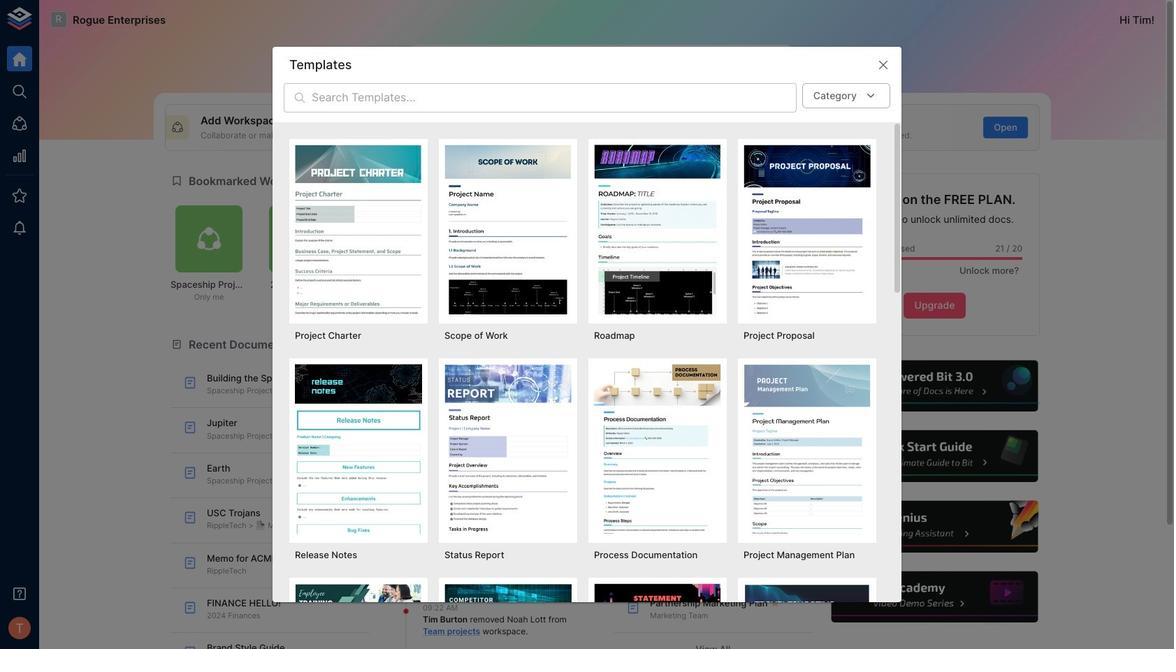 Task type: vqa. For each thing, say whether or not it's contained in the screenshot.
Workspace Name "text box"
no



Task type: describe. For each thing, give the bounding box(es) containing it.
roadmap image
[[594, 145, 721, 314]]

Search Templates... text field
[[312, 83, 796, 112]]

competitor research report image
[[444, 583, 572, 649]]

project management plan image
[[744, 364, 871, 534]]

1 help image from the top
[[830, 358, 1040, 414]]

release notes image
[[295, 364, 422, 534]]

project proposal image
[[744, 145, 871, 314]]

employee training manual image
[[295, 583, 422, 649]]

process documentation image
[[594, 364, 721, 534]]



Task type: locate. For each thing, give the bounding box(es) containing it.
4 help image from the top
[[830, 570, 1040, 625]]

2 help image from the top
[[830, 429, 1040, 484]]

dialog
[[273, 47, 901, 649]]

3 help image from the top
[[830, 499, 1040, 555]]

status report image
[[444, 364, 572, 534]]

scope of work image
[[444, 145, 572, 314]]

troubleshooting guide image
[[744, 583, 871, 649]]

project charter image
[[295, 145, 422, 314]]

statement of work image
[[594, 583, 721, 649]]

help image
[[830, 358, 1040, 414], [830, 429, 1040, 484], [830, 499, 1040, 555], [830, 570, 1040, 625]]



